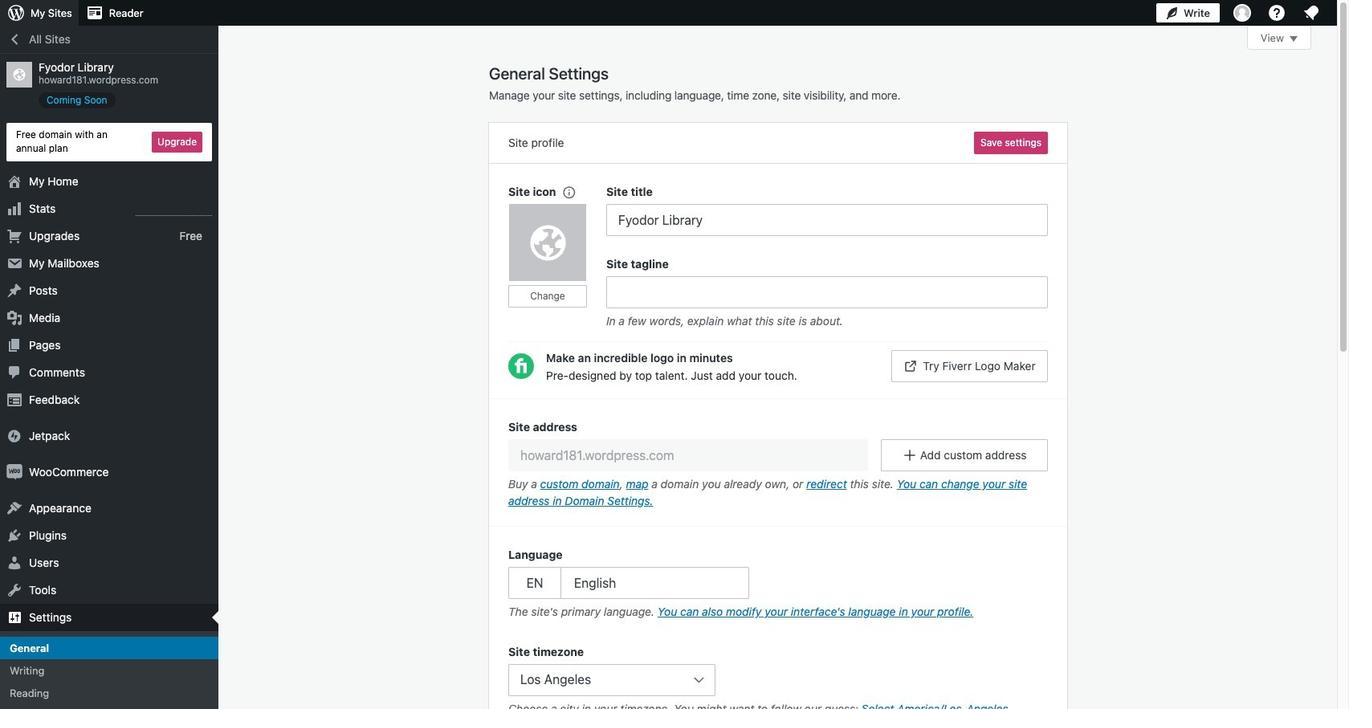 Task type: vqa. For each thing, say whether or not it's contained in the screenshot.
close image
no



Task type: describe. For each thing, give the bounding box(es) containing it.
highest hourly views 0 image
[[136, 205, 212, 216]]

closed image
[[1290, 36, 1298, 42]]

my profile image
[[1234, 4, 1252, 22]]



Task type: locate. For each thing, give the bounding box(es) containing it.
fiverr small logo image
[[509, 353, 534, 379]]

None text field
[[607, 276, 1048, 308]]

help image
[[1268, 3, 1287, 22]]

manage your notifications image
[[1302, 3, 1321, 22]]

more information image
[[561, 184, 576, 199]]

group
[[509, 183, 607, 333], [607, 183, 1048, 236], [607, 255, 1048, 333], [489, 398, 1068, 527], [509, 546, 1048, 624], [509, 643, 1048, 709]]

1 vertical spatial img image
[[6, 464, 22, 480]]

main content
[[489, 26, 1312, 709]]

0 vertical spatial img image
[[6, 428, 22, 444]]

1 img image from the top
[[6, 428, 22, 444]]

img image
[[6, 428, 22, 444], [6, 464, 22, 480]]

None text field
[[607, 204, 1048, 236], [509, 439, 869, 472], [607, 204, 1048, 236], [509, 439, 869, 472]]

2 img image from the top
[[6, 464, 22, 480]]



